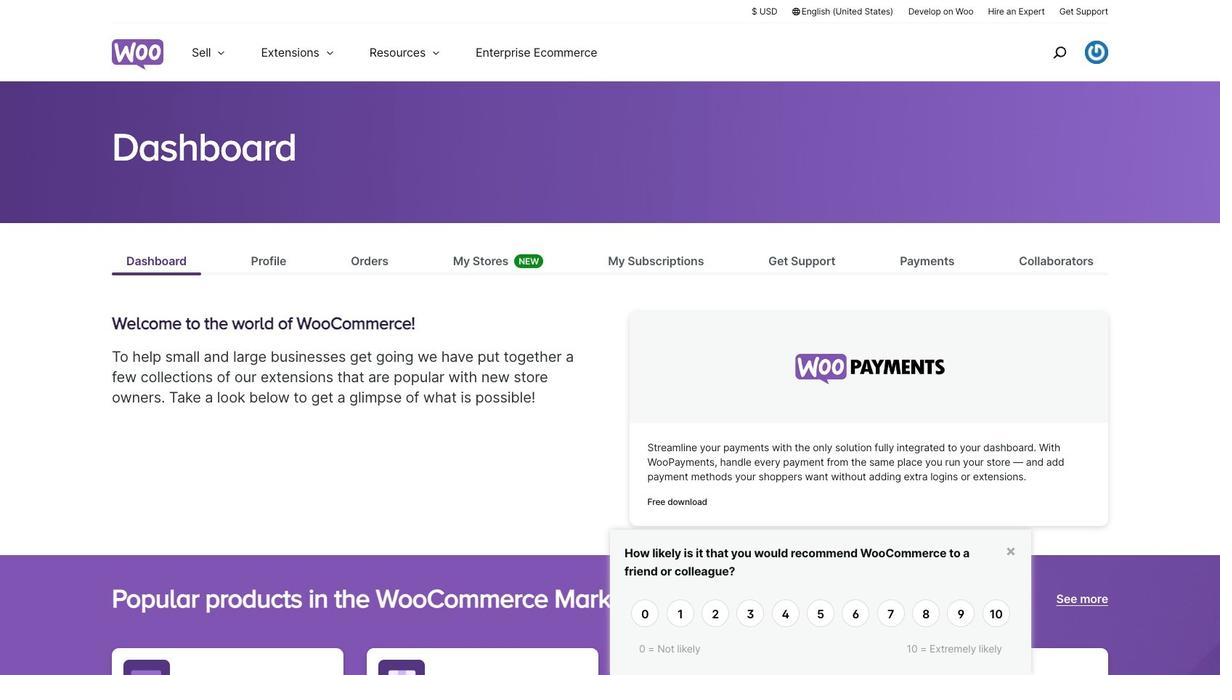 Task type: describe. For each thing, give the bounding box(es) containing it.
service navigation menu element
[[1022, 29, 1109, 76]]



Task type: vqa. For each thing, say whether or not it's contained in the screenshot.
search IMAGE
yes



Task type: locate. For each thing, give the bounding box(es) containing it.
search image
[[1049, 41, 1072, 64]]

open account menu image
[[1086, 41, 1109, 64]]



